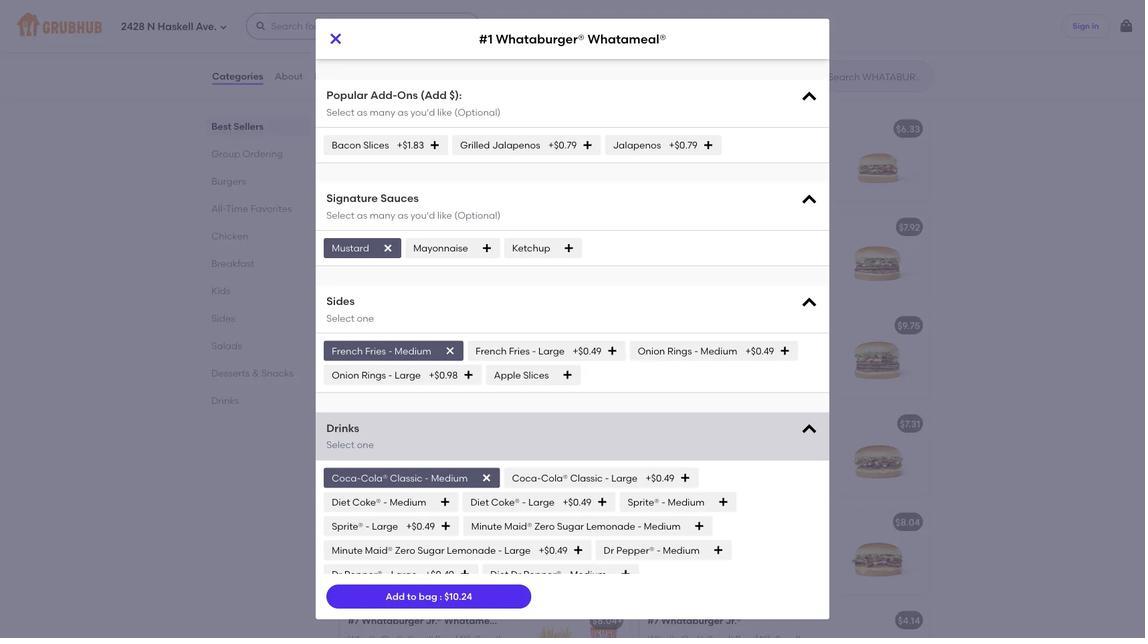 Task type: vqa. For each thing, say whether or not it's contained in the screenshot.
the #5
yes



Task type: describe. For each thing, give the bounding box(es) containing it.
+$0.49 for french fries - large
[[573, 345, 602, 357]]

what's on it: double meat whataburger® (10), tomato, lettuce, pickles, diced onions, mustard (4oz), mayonnaise (4oz), ketchup (4oz)
[[648, 0, 813, 48]]

(4oz) inside what's on it: whataburger® (10), tomato, lettuce, pickles, diced onions, mustard (4oz), mayonnaise (4oz), ketchup (4oz)
[[415, 36, 437, 48]]

lettuce, inside what's on it: double meat whataburger® (10), tomato, lettuce, pickles, diced onions, mustard (4oz), mayonnaise (4oz), ketchup (4oz)
[[776, 9, 813, 21]]

whatameal® inside button
[[525, 418, 584, 430]]

snacks
[[261, 367, 294, 379]]

2 jalapenos from the left
[[613, 139, 661, 151]]

(3), for #3 triple meat whataburger® image
[[715, 352, 730, 364]]

sprite® - large
[[332, 521, 398, 532]]

#3
[[348, 320, 360, 331]]

1 horizontal spatial #1
[[479, 31, 493, 46]]

sellers
[[234, 120, 264, 132]]

#4 jalapeño & cheese whataburger® whatameal®
[[348, 418, 584, 430]]

in
[[1093, 21, 1100, 31]]

drinks for drinks
[[211, 395, 239, 406]]

bacon for #5 bacon & cheese whataburger®
[[662, 517, 692, 528]]

drinks tab
[[211, 394, 305, 408]]

it: inside what's on it: whataburger® (10), tomato, lettuce, pickles, diced onions, mustard (4oz), mayonnaise (4oz), ketchup (4oz)
[[398, 0, 406, 7]]

+ for $12.19 +
[[618, 517, 623, 528]]

diet coke® - large
[[471, 496, 555, 508]]

$4.14
[[899, 615, 921, 626]]

sugar for large
[[418, 545, 445, 556]]

it: inside what's on it: double meat whataburger® (10), tomato, lettuce, pickles, diced onions, mustard (4oz), mayonnaise (4oz), ketchup (4oz)
[[697, 0, 706, 7]]

#3 triple meat whataburger® image
[[829, 311, 929, 398]]

rings for medium
[[668, 345, 692, 357]]

sides select one
[[327, 295, 374, 324]]

(10), inside what's on it: double meat whataburger® (10), tomato, lettuce, pickles, diced onions, mustard (4oz), mayonnaise (4oz), ketchup (4oz)
[[717, 9, 735, 21]]

(add
[[421, 89, 447, 102]]

+$0.79 for grilled jalapenos
[[549, 139, 577, 151]]

kids
[[211, 285, 231, 296]]

categories
[[212, 71, 263, 82]]

burgers tab
[[211, 174, 305, 188]]

(5"), for #3 triple meat whataburger® whatameal®
[[456, 339, 475, 350]]

best seller for whataburger®
[[356, 109, 397, 119]]

on inside what's on it: double meat whataburger® (10), tomato, lettuce, pickles, diced onions, mustard (4oz), mayonnaise (4oz), ketchup (4oz)
[[682, 0, 695, 7]]

best sellers tab
[[211, 119, 305, 133]]

meat for #2 double meat whataburger®
[[697, 222, 721, 233]]

whataburger® inside what's on it: double meat whataburger® (10), tomato, lettuce, pickles, diced onions, mustard (4oz), mayonnaise (4oz), ketchup (4oz)
[[648, 9, 714, 21]]

cola® for coca-cola® classic - large
[[541, 472, 568, 484]]

onions for #1 whataburger®
[[677, 183, 709, 194]]

(5"), for #2 double meat whataburger® whatameal®
[[456, 243, 475, 255]]

as down popular
[[357, 107, 368, 118]]

chicken tab
[[211, 229, 305, 243]]

rings for large
[[362, 369, 386, 381]]

#4 jalapeño & cheese whataburger®
[[648, 418, 823, 430]]

whataburger® inside what's on it: whataburger® (10), tomato, lettuce, pickles, diced onions, mustard (4oz), mayonnaise (4oz), ketchup (4oz)
[[408, 0, 475, 7]]

(10), inside what's on it: whataburger® (10), tomato, lettuce, pickles, diced onions, mustard (4oz), mayonnaise (4oz), ketchup (4oz)
[[477, 0, 495, 7]]

french fries - medium
[[332, 345, 432, 357]]

slices for bacon slices
[[364, 139, 389, 151]]

sides tab
[[211, 311, 305, 325]]

#7 whataburger jr.® whatameal®
[[348, 615, 504, 626]]

1 vertical spatial #1 whataburger® whatameal®
[[348, 126, 490, 137]]

$11.94
[[592, 222, 618, 233]]

#7 whataburger jr.®
[[648, 615, 742, 626]]

+ for $10.24 +
[[618, 123, 623, 135]]

salads tab
[[211, 339, 305, 353]]

double inside what's on it: double meat whataburger® (10), tomato, lettuce, pickles, diced onions, mustard (4oz), mayonnaise (4oz), ketchup (4oz)
[[708, 0, 740, 7]]

Search WHATABURGER search field
[[827, 70, 930, 83]]

$12.19
[[592, 517, 618, 528]]

one for drinks
[[357, 439, 374, 451]]

lemonade for medium
[[587, 521, 636, 532]]

popular
[[327, 89, 368, 102]]

about
[[275, 71, 303, 82]]

1 horizontal spatial pepper®
[[524, 569, 562, 580]]

categories button
[[211, 52, 264, 100]]

tomato, inside what's on it: double meat whataburger® (10), tomato, lettuce, pickles, diced onions, mustard (4oz), mayonnaise (4oz), ketchup (4oz)
[[737, 9, 774, 21]]

what's on it: large bun (5"), large beef patty (5") (2), tomato (regular), lettuce (regular), pickles (regular), diced onions (regular), mustard (regular) for #2 double meat whataburger®
[[648, 240, 813, 306]]

lettuce, inside what's on it: whataburger® (10), tomato, lettuce, pickles, diced onions, mustard (4oz), mayonnaise (4oz), ketchup (4oz)
[[388, 9, 425, 21]]

#2 for #2 double meat whataburger®
[[648, 222, 660, 233]]

#4 for #4 jalapeño & cheese whataburger® whatameal®
[[348, 418, 360, 430]]

+$0.49 for diet coke® - large
[[563, 496, 592, 508]]

#4 jalapeño & cheese whataburger® whatameal® button
[[340, 409, 629, 496]]

coca-cola® classic - large
[[512, 472, 638, 484]]

10 whataburger® box image
[[529, 0, 629, 55]]

best sellers
[[211, 120, 264, 132]]

(optional) inside popular add-ons (add $): select as many as you'd like (optional)
[[455, 107, 501, 118]]

group ordering
[[211, 148, 283, 159]]

#7 for #7 whataburger jr.®
[[648, 615, 659, 626]]

grilled
[[461, 139, 490, 151]]

tomato for #2 double meat whataburger®
[[732, 254, 767, 265]]

$10.24 +
[[590, 123, 623, 135]]

lettuce for #1 whataburger®
[[648, 169, 683, 181]]

$7.31
[[901, 418, 921, 430]]

patty for #1 whataburger®
[[671, 156, 694, 167]]

sign in button
[[1062, 14, 1111, 38]]

what's inside what's on it: whataburger® (10), tomato, lettuce, pickles, diced onions, mustard (4oz), mayonnaise (4oz), ketchup (4oz)
[[348, 0, 379, 7]]

many inside the signature sauces select as many as you'd like (optional)
[[370, 209, 396, 221]]

many inside popular add-ons (add $): select as many as you'd like (optional)
[[370, 107, 396, 118]]

zero for minute maid® zero sugar lemonade - medium
[[535, 521, 555, 532]]

sauces
[[381, 192, 419, 205]]

diced inside what's on it: whataburger® (10), tomato, lettuce, pickles, diced onions, mustard (4oz), mayonnaise (4oz), ketchup (4oz)
[[463, 9, 489, 21]]

all-
[[211, 203, 226, 214]]

0 horizontal spatial $10.24
[[445, 591, 473, 603]]

cheese for #5 bacon & cheese whataburger® whatameal®
[[404, 517, 439, 528]]

#5 for #5 bacon & cheese whataburger® whatameal®
[[348, 517, 360, 528]]

haskell
[[158, 21, 194, 33]]

pickles, inside what's on it: double meat whataburger® (10), tomato, lettuce, pickles, diced onions, mustard (4oz), mayonnaise (4oz), ketchup (4oz)
[[648, 23, 681, 34]]

$9.75
[[898, 320, 921, 331]]

signature
[[327, 192, 378, 205]]

grilled jalapenos
[[461, 139, 541, 151]]

best inside tab
[[211, 120, 232, 132]]

best for #2
[[356, 208, 373, 218]]

classic for medium
[[390, 472, 423, 484]]

diced onions
[[565, 36, 626, 48]]

& for #4 jalapeño & cheese whataburger® whatameal®
[[409, 418, 416, 430]]

diet coke® - medium
[[332, 496, 427, 508]]

$11.94 +
[[592, 222, 623, 233]]

ordering
[[243, 148, 283, 159]]

dr for dr pepper® - medium
[[604, 545, 614, 556]]

desserts
[[211, 367, 250, 379]]

sugar for medium
[[557, 521, 584, 532]]

what's on it: double meat whataburger® (10), tomato, lettuce, pickles, diced onions, mustard (4oz), mayonnaise (4oz), ketchup (4oz) button
[[640, 0, 929, 55]]

#5 bacon & cheese whataburger® whatameal®
[[348, 517, 570, 528]]

best seller for double
[[356, 208, 397, 218]]

pickles for #1 whataburger®
[[731, 169, 762, 181]]

(regular) for #2 double meat whataburger®
[[648, 295, 690, 306]]

fries for large
[[509, 345, 530, 357]]

select inside the signature sauces select as many as you'd like (optional)
[[327, 209, 355, 221]]

maid® for minute maid® zero sugar lemonade - medium
[[505, 521, 533, 532]]

breakfast
[[211, 258, 255, 269]]

whataburger for #7 whataburger jr.® whatameal®
[[362, 615, 424, 626]]

about button
[[274, 52, 304, 100]]

& inside tab
[[252, 367, 259, 379]]

2 horizontal spatial #1
[[648, 123, 658, 135]]

+$0.49 for onion rings - medium
[[746, 345, 775, 357]]

sides for sides select one
[[327, 295, 355, 308]]

0 vertical spatial #1 whataburger® whatameal®
[[479, 31, 667, 46]]

1 horizontal spatial ketchup
[[513, 242, 551, 254]]

what's on it: large bun (5"), large beef patty (5") (3), tomato (regular), lettuce (regular), pickles (regular), diced onions (regular), mustard (regular) for #3 triple meat whataburger® image
[[648, 339, 813, 405]]

patty for #2 double meat whataburger®
[[671, 254, 694, 265]]

bacon for #5 bacon & cheese whataburger® whatameal®
[[363, 517, 392, 528]]

minute maid® zero sugar lemonade - medium
[[471, 521, 681, 532]]

(regular) for #2 double meat whataburger® whatameal®
[[348, 298, 390, 309]]

french fries - large
[[476, 345, 565, 357]]

#2 double meat whataburger®
[[648, 222, 790, 233]]

bag
[[419, 591, 438, 603]]

sprite® - medium
[[628, 496, 705, 508]]

coca-cola® classic - medium
[[332, 472, 468, 484]]

classic for large
[[571, 472, 603, 484]]

chicken
[[211, 230, 249, 242]]

(optional) inside the signature sauces select as many as you'd like (optional)
[[455, 209, 501, 221]]

onion rings - large
[[332, 369, 421, 381]]

lettuce for #2 double meat whataburger® whatameal®
[[348, 270, 383, 282]]

10 double meat whataburger® box image
[[829, 0, 929, 55]]

bun for #3 triple meat whataburger® whatameal®
[[437, 339, 454, 350]]

all-time favorites tab
[[211, 201, 305, 216]]

seller for whataburger®
[[375, 109, 397, 119]]

drinks select one
[[327, 422, 374, 451]]

beef for #2 double meat whataburger® whatameal®
[[348, 257, 368, 268]]

add to bag : $10.24
[[386, 591, 473, 603]]

(2), for #2 double meat whataburger®
[[715, 254, 729, 265]]

meat for #2 double meat whataburger® whatameal®
[[397, 224, 421, 236]]

1 horizontal spatial burgers
[[337, 83, 392, 100]]

(5"), for #2 double meat whataburger®
[[756, 240, 775, 252]]

#2 double meat whataburger® image
[[829, 213, 929, 300]]

desserts & snacks
[[211, 367, 294, 379]]

breakfast tab
[[211, 256, 305, 270]]

what's inside what's on it: large bun (5"), large beef patty (5") (1), tomato (regular), lettuce (regular), pickles (regular), diced onions (regular), mustard (regular)
[[648, 142, 679, 153]]

2428 n haskell ave.
[[121, 21, 217, 33]]

0 horizontal spatial #1
[[348, 126, 358, 137]]

$):
[[450, 89, 462, 102]]

bacon slices
[[332, 139, 389, 151]]

+$1.83
[[397, 139, 424, 151]]

(5") for #1 whataburger®
[[697, 156, 713, 167]]

burgers inside tab
[[211, 175, 246, 187]]

lettuce for #3 triple meat whataburger® whatameal®
[[348, 366, 383, 377]]

diet for diet dr pepper® - medium
[[491, 569, 509, 580]]

#5 bacon & cheese whataburger®
[[648, 517, 808, 528]]

pickles for #3 triple meat whataburger® whatameal®
[[431, 366, 462, 377]]

:
[[440, 591, 442, 603]]

as down sauces
[[398, 209, 408, 221]]

2428
[[121, 21, 145, 33]]

(4oz) inside what's on it: double meat whataburger® (10), tomato, lettuce, pickles, diced onions, mustard (4oz), mayonnaise (4oz), ketchup (4oz)
[[772, 36, 794, 48]]

time
[[226, 203, 249, 214]]

cheese for #4 jalapeño & cheese whataburger®
[[718, 418, 753, 430]]

ave.
[[196, 21, 217, 33]]

desserts & snacks tab
[[211, 366, 305, 380]]

(3), for #3 triple meat whataburger® whatameal® image
[[415, 352, 430, 364]]

beef for #1 whataburger®
[[648, 156, 668, 167]]

to
[[407, 591, 417, 603]]

sprite® for sprite® - medium
[[628, 496, 660, 508]]

mustard inside what's on it: whataburger® (10), tomato, lettuce, pickles, diced onions, mustard (4oz), mayonnaise (4oz), ketchup (4oz)
[[385, 23, 422, 34]]

#2 double meat whataburger® whatameal® image
[[529, 213, 629, 300]]

meat for #3 triple meat whataburger® whatameal®
[[390, 320, 414, 331]]

#3 triple meat whataburger® whatameal®
[[348, 320, 545, 331]]

(1),
[[715, 156, 728, 167]]

#5 bacon & cheese whataburger® image
[[829, 508, 929, 595]]

reviews button
[[314, 52, 353, 100]]

& for #4 jalapeño & cheese whataburger®
[[709, 418, 716, 430]]

(regular) down onion rings - medium
[[648, 393, 690, 405]]

apple
[[494, 369, 521, 381]]

group
[[211, 148, 240, 159]]



Task type: locate. For each thing, give the bounding box(es) containing it.
0 vertical spatial onion
[[638, 345, 666, 357]]

#4 jalapeño & cheese whataburger® whatameal® image
[[529, 409, 629, 496]]

#1
[[479, 31, 493, 46], [648, 123, 658, 135], [348, 126, 358, 137]]

#1 whataburger® whatameal®
[[479, 31, 667, 46], [348, 126, 490, 137]]

best seller
[[356, 109, 397, 119], [356, 208, 397, 218]]

0 vertical spatial drinks
[[211, 395, 239, 406]]

coke®
[[353, 496, 381, 508], [491, 496, 520, 508]]

best down signature
[[356, 208, 373, 218]]

2 tomato, from the left
[[737, 9, 774, 21]]

dr left the #5 bacon & cheese whataburger® whatameal® image
[[511, 569, 522, 580]]

#4 inside button
[[348, 418, 360, 430]]

1 horizontal spatial sides
[[327, 295, 355, 308]]

#7 down dr pepper® - large
[[348, 615, 359, 626]]

#5
[[348, 517, 360, 528], [648, 517, 660, 528]]

coke® up #5 bacon & cheese whataburger® whatameal®
[[491, 496, 520, 508]]

0 horizontal spatial what's on it: large bun (5"), large beef patty (5") (2), tomato (regular), lettuce (regular), pickles (regular), diced onions (regular), mustard (regular)
[[348, 243, 513, 309]]

+$0.49
[[573, 345, 602, 357], [746, 345, 775, 357], [646, 472, 675, 484], [563, 496, 592, 508], [406, 521, 435, 532], [539, 545, 568, 556], [425, 569, 454, 580]]

as down the ons
[[398, 107, 408, 118]]

& inside button
[[409, 418, 416, 430]]

bun
[[737, 142, 754, 153], [737, 240, 754, 252], [437, 243, 454, 255], [437, 339, 454, 350], [737, 339, 754, 350]]

0 vertical spatial rings
[[668, 345, 692, 357]]

french for french fries - medium
[[332, 345, 363, 357]]

0 vertical spatial $10.24
[[590, 123, 618, 135]]

1 horizontal spatial +$0.79
[[669, 139, 698, 151]]

2 horizontal spatial dr
[[604, 545, 614, 556]]

dr down sprite® - large
[[332, 569, 342, 580]]

all-time favorites
[[211, 203, 292, 214]]

1 vertical spatial best
[[211, 120, 232, 132]]

seller for double
[[375, 208, 397, 218]]

0 horizontal spatial jr.®
[[426, 615, 442, 626]]

0 vertical spatial burgers
[[337, 83, 392, 100]]

$8.04 +
[[593, 615, 623, 626]]

patty for #2 double meat whataburger® whatameal®
[[371, 257, 395, 268]]

you'd inside popular add-ons (add $): select as many as you'd like (optional)
[[411, 107, 435, 118]]

3 + from the top
[[618, 517, 623, 528]]

french up apple
[[476, 345, 507, 357]]

1 vertical spatial onion
[[332, 369, 359, 381]]

2 you'd from the top
[[411, 209, 435, 221]]

1 vertical spatial (10),
[[717, 9, 735, 21]]

1 horizontal spatial minute
[[471, 521, 502, 532]]

bun for #2 double meat whataburger® whatameal®
[[437, 243, 454, 255]]

fries
[[365, 345, 386, 357], [509, 345, 530, 357]]

on
[[382, 0, 395, 7], [682, 0, 695, 7], [682, 142, 695, 153], [682, 240, 695, 252], [382, 243, 395, 255], [382, 339, 395, 350], [682, 339, 695, 350]]

0 horizontal spatial diet
[[332, 496, 350, 508]]

rings
[[668, 345, 692, 357], [362, 369, 386, 381]]

1 horizontal spatial fries
[[509, 345, 530, 357]]

#4 jalapeño & cheese whataburger® image
[[829, 409, 929, 496]]

1 vertical spatial like
[[438, 209, 452, 221]]

select
[[327, 107, 355, 118], [327, 209, 355, 221], [327, 312, 355, 324], [327, 439, 355, 451]]

2 what's on it: large bun (5"), large beef patty (5") (3), tomato (regular), lettuce (regular), pickles (regular), diced onions (regular), mustard (regular) from the left
[[648, 339, 813, 405]]

+$0.49 for minute maid® zero sugar lemonade - large
[[539, 545, 568, 556]]

meat inside what's on it: double meat whataburger® (10), tomato, lettuce, pickles, diced onions, mustard (4oz), mayonnaise (4oz), ketchup (4oz)
[[743, 0, 766, 7]]

jalapeño for #4 jalapeño & cheese whataburger® whatameal®
[[363, 418, 407, 430]]

what's on it: large bun (5"), large beef patty (5") (2), tomato (regular), lettuce (regular), pickles (regular), diced onions (regular), mustard (regular) down the #2 double meat whataburger® whatameal® on the left of page
[[348, 243, 513, 309]]

one up the french fries - medium
[[357, 312, 374, 324]]

1 horizontal spatial jalapenos
[[613, 139, 661, 151]]

one up coca-cola® classic - medium
[[357, 439, 374, 451]]

best seller down sauces
[[356, 208, 397, 218]]

2 horizontal spatial bacon
[[662, 517, 692, 528]]

4 + from the top
[[618, 615, 623, 626]]

+$0.49 for dr pepper® - large
[[425, 569, 454, 580]]

2 jr.® from the left
[[726, 615, 742, 626]]

2 #5 from the left
[[648, 517, 660, 528]]

1 horizontal spatial (4oz)
[[772, 36, 794, 48]]

seller down sauces
[[375, 208, 397, 218]]

2 best seller from the top
[[356, 208, 397, 218]]

2 horizontal spatial ketchup
[[731, 36, 769, 48]]

2 horizontal spatial double
[[708, 0, 740, 7]]

pepper® for medium
[[617, 545, 655, 556]]

sprite® for sprite® - large
[[332, 521, 364, 532]]

1 one from the top
[[357, 312, 374, 324]]

drinks for drinks select one
[[327, 422, 360, 435]]

whatameal®
[[588, 31, 667, 46], [430, 126, 490, 137], [493, 224, 552, 236], [486, 320, 545, 331], [525, 418, 584, 430], [510, 517, 570, 528], [444, 615, 504, 626]]

0 horizontal spatial lettuce,
[[388, 9, 425, 21]]

burgers down reviews at the left of page
[[337, 83, 392, 100]]

seller down add-
[[375, 109, 397, 119]]

1 best seller from the top
[[356, 109, 397, 119]]

sides up #3 in the left of the page
[[327, 295, 355, 308]]

drinks
[[211, 395, 239, 406], [327, 422, 360, 435]]

(optional) up the #2 double meat whataburger® whatameal® on the left of page
[[455, 209, 501, 221]]

tomato, inside what's on it: whataburger® (10), tomato, lettuce, pickles, diced onions, mustard (4oz), mayonnaise (4oz), ketchup (4oz)
[[348, 9, 385, 21]]

$6.33
[[897, 123, 921, 135]]

0 horizontal spatial double
[[362, 224, 395, 236]]

(5") for #3 triple meat whataburger® whatameal®
[[397, 352, 413, 364]]

group ordering tab
[[211, 147, 305, 161]]

(regular) inside what's on it: large bun (5"), large beef patty (5") (1), tomato (regular), lettuce (regular), pickles (regular), diced onions (regular), mustard (regular)
[[648, 196, 690, 208]]

beef for #2 double meat whataburger®
[[648, 254, 668, 265]]

pickles,
[[427, 9, 460, 21], [648, 23, 681, 34]]

+$0.98
[[429, 369, 458, 381]]

#2 down signature
[[348, 224, 360, 236]]

minute maid® zero sugar lemonade - large
[[332, 545, 531, 556]]

2 classic from the left
[[571, 472, 603, 484]]

diced
[[463, 9, 489, 21], [684, 23, 710, 34], [565, 36, 592, 48], [648, 183, 674, 194], [648, 281, 674, 293], [348, 284, 375, 295], [348, 380, 375, 391], [648, 380, 674, 391]]

sides inside sides select one
[[327, 295, 355, 308]]

#1 whataburger®
[[648, 123, 728, 135]]

$8.04 for $8.04
[[896, 517, 921, 528]]

what's on it: large bun (5"), large beef patty (5") (3), tomato (regular), lettuce (regular), pickles (regular), diced onions (regular), mustard (regular) down #3 triple meat whataburger® whatameal®
[[348, 339, 513, 405]]

cola® up diet coke® - medium
[[361, 472, 388, 484]]

(5"), inside what's on it: large bun (5"), large beef patty (5") (1), tomato (regular), lettuce (regular), pickles (regular), diced onions (regular), mustard (regular)
[[756, 142, 775, 153]]

2 + from the top
[[618, 222, 623, 233]]

0 vertical spatial best
[[356, 109, 373, 119]]

coca- for coca-cola® classic - medium
[[332, 472, 361, 484]]

drinks inside drinks tab
[[211, 395, 239, 406]]

0 horizontal spatial what's on it: large bun (5"), large beef patty (5") (3), tomato (regular), lettuce (regular), pickles (regular), diced onions (regular), mustard (regular)
[[348, 339, 513, 405]]

you'd down sauces
[[411, 209, 435, 221]]

pickles inside what's on it: large bun (5"), large beef patty (5") (1), tomato (regular), lettuce (regular), pickles (regular), diced onions (regular), mustard (regular)
[[731, 169, 762, 181]]

2 #4 from the left
[[648, 418, 660, 430]]

1 horizontal spatial zero
[[535, 521, 555, 532]]

fries up apple slices
[[509, 345, 530, 357]]

diet dr pepper® - medium
[[491, 569, 607, 580]]

0 horizontal spatial lemonade
[[447, 545, 496, 556]]

0 horizontal spatial dr
[[332, 569, 342, 580]]

sides for sides
[[211, 313, 236, 324]]

best for #1
[[356, 109, 373, 119]]

seller
[[375, 109, 397, 119], [375, 208, 397, 218]]

1 (3), from the left
[[415, 352, 430, 364]]

(5") for #2 double meat whataburger®
[[697, 254, 713, 265]]

double for #2 double meat whataburger® whatameal®
[[362, 224, 395, 236]]

fries up onion rings - large
[[365, 345, 386, 357]]

(3),
[[415, 352, 430, 364], [715, 352, 730, 364]]

beef inside what's on it: large bun (5"), large beef patty (5") (1), tomato (regular), lettuce (regular), pickles (regular), diced onions (regular), mustard (regular)
[[648, 156, 668, 167]]

2 vertical spatial mayonnaise
[[414, 242, 468, 254]]

(regular) for #3 triple meat whataburger® whatameal®
[[348, 393, 390, 405]]

beef
[[648, 156, 668, 167], [648, 254, 668, 265], [348, 257, 368, 268], [348, 352, 368, 364], [648, 352, 668, 364]]

zero
[[535, 521, 555, 532], [395, 545, 416, 556]]

1 horizontal spatial jr.®
[[726, 615, 742, 626]]

0 horizontal spatial #4
[[348, 418, 360, 430]]

best down popular
[[356, 109, 373, 119]]

like inside the signature sauces select as many as you'd like (optional)
[[438, 209, 452, 221]]

1 horizontal spatial what's on it: large bun (5"), large beef patty (5") (3), tomato (regular), lettuce (regular), pickles (regular), diced onions (regular), mustard (regular)
[[648, 339, 813, 405]]

1 horizontal spatial $8.04
[[896, 517, 921, 528]]

lettuce inside what's on it: large bun (5"), large beef patty (5") (1), tomato (regular), lettuce (regular), pickles (regular), diced onions (regular), mustard (regular)
[[648, 169, 683, 181]]

pepper® down $12.19 +
[[617, 545, 655, 556]]

slices for apple slices
[[524, 369, 549, 381]]

onions inside what's on it: large bun (5"), large beef patty (5") (1), tomato (regular), lettuce (regular), pickles (regular), diced onions (regular), mustard (regular)
[[677, 183, 709, 194]]

mayonnaise inside what's on it: double meat whataburger® (10), tomato, lettuce, pickles, diced onions, mustard (4oz), mayonnaise (4oz), ketchup (4oz)
[[648, 36, 703, 48]]

maid®
[[505, 521, 533, 532], [365, 545, 393, 556]]

coke® for medium
[[353, 496, 381, 508]]

onion for onion rings - large
[[332, 369, 359, 381]]

1 jr.® from the left
[[426, 615, 442, 626]]

meat
[[743, 0, 766, 7], [697, 222, 721, 233], [397, 224, 421, 236], [390, 320, 414, 331]]

$12.19 +
[[592, 517, 623, 528]]

$8.04 for $8.04 +
[[593, 615, 618, 626]]

1 +$0.79 from the left
[[549, 139, 577, 151]]

2 cola® from the left
[[541, 472, 568, 484]]

diet up sprite® - large
[[332, 496, 350, 508]]

coca- up diet coke® - medium
[[332, 472, 361, 484]]

ketchup inside what's on it: double meat whataburger® (10), tomato, lettuce, pickles, diced onions, mustard (4oz), mayonnaise (4oz), ketchup (4oz)
[[731, 36, 769, 48]]

1 horizontal spatial (10),
[[717, 9, 735, 21]]

#1 whataburger® whatameal® image
[[529, 114, 629, 201]]

jalapeño inside button
[[363, 418, 407, 430]]

tomato,
[[348, 9, 385, 21], [737, 9, 774, 21]]

whataburger for #7 whataburger jr.®
[[662, 615, 724, 626]]

classic up the "$12.19"
[[571, 472, 603, 484]]

1 horizontal spatial slices
[[524, 369, 549, 381]]

+ for $8.04 +
[[618, 615, 623, 626]]

2 horizontal spatial diet
[[491, 569, 509, 580]]

(regular) down onion rings - large
[[348, 393, 390, 405]]

#5 bacon & cheese whataburger® whatameal® image
[[529, 508, 629, 595]]

0 horizontal spatial (10),
[[477, 0, 495, 7]]

2 jalapeño from the left
[[663, 418, 707, 430]]

svg image inside main navigation 'navigation'
[[220, 23, 228, 31]]

pickles for #2 double meat whataburger®
[[731, 268, 762, 279]]

what's on it: large bun (5"), large beef patty (5") (1), tomato (regular), lettuce (regular), pickles (regular), diced onions (regular), mustard (regular)
[[648, 142, 811, 208]]

jr.® for #7 whataburger jr.® whatameal®
[[426, 615, 442, 626]]

you'd inside the signature sauces select as many as you'd like (optional)
[[411, 209, 435, 221]]

search icon image
[[807, 68, 823, 84]]

1 vertical spatial lemonade
[[447, 545, 496, 556]]

cola® up diet coke® - large
[[541, 472, 568, 484]]

dr down $12.19 +
[[604, 545, 614, 556]]

onion rings - medium
[[638, 345, 738, 357]]

coke® for large
[[491, 496, 520, 508]]

main navigation navigation
[[0, 0, 1146, 52]]

1 horizontal spatial $10.24
[[590, 123, 618, 135]]

#5 for #5 bacon & cheese whataburger®
[[648, 517, 660, 528]]

1 vertical spatial drinks
[[327, 422, 360, 435]]

onions for #2 double meat whataburger® whatameal®
[[377, 284, 409, 295]]

you'd down (add
[[411, 107, 435, 118]]

tomato inside what's on it: large bun (5"), large beef patty (5") (1), tomato (regular), lettuce (regular), pickles (regular), diced onions (regular), mustard (regular)
[[730, 156, 765, 167]]

#7 whataburger jr.® image
[[829, 606, 929, 639]]

1 vertical spatial burgers
[[211, 175, 246, 187]]

2 horizontal spatial pepper®
[[617, 545, 655, 556]]

best seller down add-
[[356, 109, 397, 119]]

patty inside what's on it: large bun (5"), large beef patty (5") (1), tomato (regular), lettuce (regular), pickles (regular), diced onions (regular), mustard (regular)
[[671, 156, 694, 167]]

add
[[386, 591, 405, 603]]

0 horizontal spatial #7
[[348, 615, 359, 626]]

1 french from the left
[[332, 345, 363, 357]]

0 horizontal spatial french
[[332, 345, 363, 357]]

1 horizontal spatial rings
[[668, 345, 692, 357]]

1 horizontal spatial diet
[[471, 496, 489, 508]]

#5 down diet coke® - medium
[[348, 517, 360, 528]]

#7
[[348, 615, 359, 626], [648, 615, 659, 626]]

jr.®
[[426, 615, 442, 626], [726, 615, 742, 626]]

0 horizontal spatial jalapenos
[[493, 139, 541, 151]]

diet down #5 bacon & cheese whataburger® whatameal®
[[491, 569, 509, 580]]

(regular) for #1 whataburger®
[[648, 196, 690, 208]]

what's on it: large bun (5"), large beef patty (5") (3), tomato (regular), lettuce (regular), pickles (regular), diced onions (regular), mustard (regular) up #4 jalapeño & cheese whataburger®
[[648, 339, 813, 405]]

2 lettuce, from the left
[[776, 9, 813, 21]]

like down "$):" in the left of the page
[[438, 107, 452, 118]]

(5") for #2 double meat whataburger® whatameal®
[[397, 257, 413, 268]]

0 vertical spatial $8.04
[[896, 517, 921, 528]]

n
[[147, 21, 155, 33]]

beef for #3 triple meat whataburger® whatameal®
[[348, 352, 368, 364]]

1 vertical spatial sprite®
[[332, 521, 364, 532]]

1 vertical spatial (optional)
[[455, 209, 501, 221]]

1 + from the top
[[618, 123, 623, 135]]

+$0.49 for sprite® - large
[[406, 521, 435, 532]]

0 horizontal spatial slices
[[364, 139, 389, 151]]

what's
[[348, 0, 379, 7], [648, 0, 679, 7], [648, 142, 679, 153], [648, 240, 679, 252], [348, 243, 379, 255], [348, 339, 379, 350], [648, 339, 679, 350]]

drinks down onion rings - large
[[327, 422, 360, 435]]

1 horizontal spatial french
[[476, 345, 507, 357]]

on inside what's on it: whataburger® (10), tomato, lettuce, pickles, diced onions, mustard (4oz), mayonnaise (4oz), ketchup (4oz)
[[382, 0, 395, 7]]

1 horizontal spatial #5
[[648, 517, 660, 528]]

2 coca- from the left
[[512, 472, 541, 484]]

0 horizontal spatial maid®
[[365, 545, 393, 556]]

jalapenos right grilled
[[493, 139, 541, 151]]

1 jalapeño from the left
[[363, 418, 407, 430]]

you'd
[[411, 107, 435, 118], [411, 209, 435, 221]]

onions for #2 double meat whataburger®
[[677, 281, 709, 293]]

one inside sides select one
[[357, 312, 374, 324]]

dr for dr pepper® - large
[[332, 569, 342, 580]]

2 (4oz) from the left
[[772, 36, 794, 48]]

1 (4oz) from the left
[[415, 36, 437, 48]]

large
[[708, 142, 734, 153], [777, 142, 803, 153], [708, 240, 734, 252], [777, 240, 803, 252], [408, 243, 434, 255], [477, 243, 504, 255], [408, 339, 434, 350], [477, 339, 504, 350], [708, 339, 734, 350], [777, 339, 803, 350], [539, 345, 565, 357], [395, 369, 421, 381], [612, 472, 638, 484], [529, 496, 555, 508], [372, 521, 398, 532], [505, 545, 531, 556], [391, 569, 417, 580]]

2 like from the top
[[438, 209, 452, 221]]

(optional)
[[455, 107, 501, 118], [455, 209, 501, 221]]

what's inside what's on it: double meat whataburger® (10), tomato, lettuce, pickles, diced onions, mustard (4oz), mayonnaise (4oz), ketchup (4oz)
[[648, 0, 679, 7]]

1 coca- from the left
[[332, 472, 361, 484]]

bun inside what's on it: large bun (5"), large beef patty (5") (1), tomato (regular), lettuce (regular), pickles (regular), diced onions (regular), mustard (regular)
[[737, 142, 754, 153]]

as down signature
[[357, 209, 368, 221]]

1 classic from the left
[[390, 472, 423, 484]]

1 seller from the top
[[375, 109, 397, 119]]

sprite® up dr pepper® - medium
[[628, 496, 660, 508]]

1 #5 from the left
[[348, 517, 360, 528]]

diced inside what's on it: large bun (5"), large beef patty (5") (1), tomato (regular), lettuce (regular), pickles (regular), diced onions (regular), mustard (regular)
[[648, 183, 674, 194]]

pepper® down sprite® - large
[[345, 569, 383, 580]]

#2 right $11.94 +
[[648, 222, 660, 233]]

bun for #2 double meat whataburger®
[[737, 240, 754, 252]]

(regular) up #2 double meat whataburger®
[[648, 196, 690, 208]]

many down sauces
[[370, 209, 396, 221]]

#5 down sprite® - medium
[[648, 517, 660, 528]]

cheese
[[419, 418, 453, 430], [718, 418, 753, 430], [404, 517, 439, 528], [704, 517, 738, 528]]

select inside popular add-ons (add $): select as many as you'd like (optional)
[[327, 107, 355, 118]]

sides down kids
[[211, 313, 236, 324]]

mustard inside what's on it: double meat whataburger® (10), tomato, lettuce, pickles, diced onions, mustard (4oz), mayonnaise (4oz), ketchup (4oz)
[[749, 23, 786, 34]]

what's on it: large bun (5"), large beef patty (5") (3), tomato (regular), lettuce (regular), pickles (regular), diced onions (regular), mustard (regular) for #3 triple meat whataburger® whatameal® image
[[348, 339, 513, 405]]

favorites
[[251, 203, 292, 214]]

what's on it: large bun (5"), large beef patty (5") (2), tomato (regular), lettuce (regular), pickles (regular), diced onions (regular), mustard (regular) down #2 double meat whataburger®
[[648, 240, 813, 306]]

#1 whataburger® image
[[829, 114, 929, 201]]

1 vertical spatial zero
[[395, 545, 416, 556]]

one
[[357, 312, 374, 324], [357, 439, 374, 451]]

coca- for coca-cola® classic - large
[[512, 472, 541, 484]]

0 horizontal spatial sugar
[[418, 545, 445, 556]]

what's on it: whataburger® (10), tomato, lettuce, pickles, diced onions, mustard (4oz), mayonnaise (4oz), ketchup (4oz)
[[348, 0, 506, 48]]

bacon down sprite® - medium
[[662, 517, 692, 528]]

mayonnaise inside what's on it: whataburger® (10), tomato, lettuce, pickles, diced onions, mustard (4oz), mayonnaise (4oz), ketchup (4oz)
[[451, 23, 506, 34]]

coke® up sprite® - large
[[353, 496, 381, 508]]

drinks down desserts
[[211, 395, 239, 406]]

like up the #2 double meat whataburger® whatameal® on the left of page
[[438, 209, 452, 221]]

0 vertical spatial best seller
[[356, 109, 397, 119]]

double
[[708, 0, 740, 7], [662, 222, 695, 233], [362, 224, 395, 236]]

#4 for #4 jalapeño & cheese whataburger®
[[648, 418, 660, 430]]

0 vertical spatial seller
[[375, 109, 397, 119]]

bun for #1 whataburger®
[[737, 142, 754, 153]]

maid® for minute maid® zero sugar lemonade - large
[[365, 545, 393, 556]]

what's on it: large bun (5"), large beef patty (5") (2), tomato (regular), lettuce (regular), pickles (regular), diced onions (regular), mustard (regular) for #2 double meat whataburger® whatameal®
[[348, 243, 513, 309]]

1 horizontal spatial onions,
[[712, 23, 747, 34]]

1 like from the top
[[438, 107, 452, 118]]

1 many from the top
[[370, 107, 396, 118]]

#3 triple meat whataburger® whatameal® image
[[529, 311, 629, 398]]

minute down diet coke® - large
[[471, 521, 502, 532]]

0 horizontal spatial (3),
[[415, 352, 430, 364]]

(5") inside what's on it: large bun (5"), large beef patty (5") (1), tomato (regular), lettuce (regular), pickles (regular), diced onions (regular), mustard (regular)
[[697, 156, 713, 167]]

sign
[[1073, 21, 1091, 31]]

1 coke® from the left
[[353, 496, 381, 508]]

(regular),
[[767, 156, 811, 167], [685, 169, 729, 181], [764, 169, 809, 181], [711, 183, 755, 194], [769, 254, 813, 265], [469, 257, 513, 268], [685, 268, 729, 279], [764, 268, 809, 279], [385, 270, 429, 282], [465, 270, 509, 282], [711, 281, 755, 293], [411, 284, 455, 295], [469, 352, 513, 364], [769, 352, 813, 364], [385, 366, 429, 377], [465, 366, 509, 377], [685, 366, 729, 377], [764, 366, 809, 377], [411, 380, 455, 391], [711, 380, 755, 391]]

zero up dr pepper® - large
[[395, 545, 416, 556]]

signature sauces select as many as you'd like (optional)
[[327, 192, 501, 221]]

it: inside what's on it: large bun (5"), large beef patty (5") (1), tomato (regular), lettuce (regular), pickles (regular), diced onions (regular), mustard (regular)
[[697, 142, 706, 153]]

sprite®
[[628, 496, 660, 508], [332, 521, 364, 532]]

+$0.79 right "grilled jalapenos"
[[549, 139, 577, 151]]

dr pepper® - large
[[332, 569, 417, 580]]

1 onions, from the left
[[348, 23, 382, 34]]

add-
[[371, 89, 397, 102]]

lemonade down #5 bacon & cheese whataburger® whatameal®
[[447, 545, 496, 556]]

(2), down the #2 double meat whataburger® whatameal® on the left of page
[[415, 257, 430, 268]]

triple
[[362, 320, 388, 331]]

1 #4 from the left
[[348, 418, 360, 430]]

0 horizontal spatial cola®
[[361, 472, 388, 484]]

best left sellers
[[211, 120, 232, 132]]

best
[[356, 109, 373, 119], [211, 120, 232, 132], [356, 208, 373, 218]]

2 fries from the left
[[509, 345, 530, 357]]

2 one from the top
[[357, 439, 374, 451]]

1 cola® from the left
[[361, 472, 388, 484]]

2 vertical spatial best
[[356, 208, 373, 218]]

#7 for #7 whataburger jr.® whatameal®
[[348, 615, 359, 626]]

(5"),
[[756, 142, 775, 153], [756, 240, 775, 252], [456, 243, 475, 255], [456, 339, 475, 350], [756, 339, 775, 350]]

1 horizontal spatial coke®
[[491, 496, 520, 508]]

0 vertical spatial zero
[[535, 521, 555, 532]]

jalapenos
[[493, 139, 541, 151], [613, 139, 661, 151]]

bacon down popular
[[332, 139, 361, 151]]

1 vertical spatial pickles,
[[648, 23, 681, 34]]

(regular) up onion rings - medium
[[648, 295, 690, 306]]

medium
[[395, 345, 432, 357], [701, 345, 738, 357], [431, 472, 468, 484], [390, 496, 427, 508], [668, 496, 705, 508], [644, 521, 681, 532], [663, 545, 700, 556], [570, 569, 607, 580]]

1 #7 from the left
[[348, 615, 359, 626]]

0 horizontal spatial coca-
[[332, 472, 361, 484]]

salads
[[211, 340, 242, 351]]

1 horizontal spatial lettuce,
[[776, 9, 813, 21]]

slices left the +$1.83
[[364, 139, 389, 151]]

0 horizontal spatial pepper®
[[345, 569, 383, 580]]

(2), down #2 double meat whataburger®
[[715, 254, 729, 265]]

1 vertical spatial maid®
[[365, 545, 393, 556]]

2 (optional) from the top
[[455, 209, 501, 221]]

(10),
[[477, 0, 495, 7], [717, 9, 735, 21]]

0 horizontal spatial (4oz)
[[415, 36, 437, 48]]

slices
[[364, 139, 389, 151], [524, 369, 549, 381]]

onions for #3 triple meat whataburger® whatameal®
[[377, 380, 409, 391]]

sign in
[[1073, 21, 1100, 31]]

1 you'd from the top
[[411, 107, 435, 118]]

lettuce for #2 double meat whataburger®
[[648, 268, 683, 279]]

(5"), for #1 whataburger®
[[756, 142, 775, 153]]

drinks inside the drinks select one
[[327, 422, 360, 435]]

cheese inside button
[[419, 418, 453, 430]]

onions, inside what's on it: double meat whataburger® (10), tomato, lettuce, pickles, diced onions, mustard (4oz), mayonnaise (4oz), ketchup (4oz)
[[712, 23, 747, 34]]

what's on it: whataburger® (10), tomato, lettuce, pickles, diced onions, mustard (4oz), mayonnaise (4oz), ketchup (4oz) button
[[340, 0, 629, 55]]

1 horizontal spatial sugar
[[557, 521, 584, 532]]

0 horizontal spatial sides
[[211, 313, 236, 324]]

2 +$0.79 from the left
[[669, 139, 698, 151]]

0 vertical spatial (optional)
[[455, 107, 501, 118]]

on inside what's on it: large bun (5"), large beef patty (5") (1), tomato (regular), lettuce (regular), pickles (regular), diced onions (regular), mustard (regular)
[[682, 142, 695, 153]]

cheese for #5 bacon & cheese whataburger®
[[704, 517, 738, 528]]

#7 right the $8.04 +
[[648, 615, 659, 626]]

tomato for #3 triple meat whataburger® whatameal®
[[432, 352, 467, 364]]

lemonade up dr pepper® - medium
[[587, 521, 636, 532]]

1 jalapenos from the left
[[493, 139, 541, 151]]

pickles, inside what's on it: whataburger® (10), tomato, lettuce, pickles, diced onions, mustard (4oz), mayonnaise (4oz), ketchup (4oz)
[[427, 9, 460, 21]]

0 horizontal spatial (2),
[[415, 257, 430, 268]]

diet for diet coke® - large
[[471, 496, 489, 508]]

as
[[357, 107, 368, 118], [398, 107, 408, 118], [357, 209, 368, 221], [398, 209, 408, 221]]

ons
[[397, 89, 418, 102]]

pepper® down minute maid® zero sugar lemonade - medium
[[524, 569, 562, 580]]

0 horizontal spatial coke®
[[353, 496, 381, 508]]

burgers down group
[[211, 175, 246, 187]]

1 horizontal spatial dr
[[511, 569, 522, 580]]

minute for minute maid® zero sugar lemonade - large
[[332, 545, 363, 556]]

reviews
[[315, 71, 352, 82]]

(2), for #2 double meat whataburger® whatameal®
[[415, 257, 430, 268]]

0 horizontal spatial bacon
[[332, 139, 361, 151]]

bacon down diet coke® - medium
[[363, 517, 392, 528]]

2 #7 from the left
[[648, 615, 659, 626]]

1 vertical spatial slices
[[524, 369, 549, 381]]

french for french fries - large
[[476, 345, 507, 357]]

2 whataburger from the left
[[662, 615, 724, 626]]

0 vertical spatial sides
[[327, 295, 355, 308]]

jalapeño for #4 jalapeño & cheese whataburger®
[[663, 418, 707, 430]]

1 vertical spatial sides
[[211, 313, 236, 324]]

+$0.79 down the #1 whataburger®
[[669, 139, 698, 151]]

ketchup inside what's on it: whataburger® (10), tomato, lettuce, pickles, diced onions, mustard (4oz), mayonnaise (4oz), ketchup (4oz)
[[374, 36, 413, 48]]

0 vertical spatial mayonnaise
[[451, 23, 506, 34]]

onion for onion rings - medium
[[638, 345, 666, 357]]

0 vertical spatial slices
[[364, 139, 389, 151]]

1 what's on it: large bun (5"), large beef patty (5") (3), tomato (regular), lettuce (regular), pickles (regular), diced onions (regular), mustard (regular) from the left
[[348, 339, 513, 405]]

sugar
[[557, 521, 584, 532], [418, 545, 445, 556]]

0 horizontal spatial #2
[[348, 224, 360, 236]]

1 (optional) from the top
[[455, 107, 501, 118]]

french down #3 in the left of the page
[[332, 345, 363, 357]]

like inside popular add-ons (add $): select as many as you'd like (optional)
[[438, 107, 452, 118]]

1 fries from the left
[[365, 345, 386, 357]]

2 select from the top
[[327, 209, 355, 221]]

select inside the drinks select one
[[327, 439, 355, 451]]

2 coke® from the left
[[491, 496, 520, 508]]

1 lettuce, from the left
[[388, 9, 425, 21]]

sugar left the "$12.19"
[[557, 521, 584, 532]]

3 select from the top
[[327, 312, 355, 324]]

2 many from the top
[[370, 209, 396, 221]]

cheese for #4 jalapeño & cheese whataburger® whatameal®
[[419, 418, 453, 430]]

patty for #3 triple meat whataburger® whatameal®
[[371, 352, 395, 364]]

svg image
[[220, 23, 228, 31], [800, 88, 819, 106], [583, 140, 593, 151], [703, 140, 714, 151], [800, 191, 819, 209], [383, 243, 393, 254], [564, 243, 575, 254], [607, 346, 618, 356], [563, 370, 573, 381], [800, 421, 819, 439], [597, 497, 608, 508], [441, 521, 451, 532], [573, 545, 584, 556], [714, 545, 724, 556]]

many down add-
[[370, 107, 396, 118]]

2 (3), from the left
[[715, 352, 730, 364]]

sides inside 'tab'
[[211, 313, 236, 324]]

diced inside what's on it: double meat whataburger® (10), tomato, lettuce, pickles, diced onions, mustard (4oz), mayonnaise (4oz), ketchup (4oz)
[[684, 23, 710, 34]]

tomato for #2 double meat whataburger® whatameal®
[[432, 257, 467, 268]]

(regular) up triple
[[348, 298, 390, 309]]

1 select from the top
[[327, 107, 355, 118]]

1 tomato, from the left
[[348, 9, 385, 21]]

0 vertical spatial like
[[438, 107, 452, 118]]

0 horizontal spatial sprite®
[[332, 521, 364, 532]]

zero down diet coke® - large
[[535, 521, 555, 532]]

0 vertical spatial sugar
[[557, 521, 584, 532]]

0 horizontal spatial classic
[[390, 472, 423, 484]]

1 horizontal spatial #7
[[648, 615, 659, 626]]

0 horizontal spatial fries
[[365, 345, 386, 357]]

$7.92
[[899, 222, 921, 233]]

slices right apple
[[524, 369, 549, 381]]

mustard inside what's on it: large bun (5"), large beef patty (5") (1), tomato (regular), lettuce (regular), pickles (regular), diced onions (regular), mustard (regular)
[[757, 183, 795, 194]]

zero for minute maid® zero sugar lemonade - large
[[395, 545, 416, 556]]

onions
[[594, 36, 626, 48], [677, 183, 709, 194], [677, 281, 709, 293], [377, 284, 409, 295], [377, 380, 409, 391], [677, 380, 709, 391]]

kids tab
[[211, 284, 305, 298]]

what's on it: large bun (5"), large beef patty (5") (2), tomato (regular), lettuce (regular), pickles (regular), diced onions (regular), mustard (regular)
[[648, 240, 813, 306], [348, 243, 513, 309]]

1 vertical spatial seller
[[375, 208, 397, 218]]

one inside the drinks select one
[[357, 439, 374, 451]]

jalapeño
[[363, 418, 407, 430], [663, 418, 707, 430]]

minute down sprite® - large
[[332, 545, 363, 556]]

onions,
[[348, 23, 382, 34], [712, 23, 747, 34]]

4 select from the top
[[327, 439, 355, 451]]

1 vertical spatial best seller
[[356, 208, 397, 218]]

0 horizontal spatial ketchup
[[374, 36, 413, 48]]

pepper® for large
[[345, 569, 383, 580]]

(2),
[[715, 254, 729, 265], [415, 257, 430, 268]]

sprite® down diet coke® - medium
[[332, 521, 364, 532]]

(optional) down "$):" in the left of the page
[[455, 107, 501, 118]]

svg image
[[1119, 18, 1135, 34], [256, 21, 266, 31], [328, 31, 344, 47], [534, 37, 545, 48], [639, 37, 650, 48], [430, 140, 440, 151], [482, 243, 492, 254], [800, 294, 819, 312], [445, 346, 456, 356], [780, 346, 791, 356], [464, 370, 474, 381], [482, 473, 492, 484], [680, 473, 691, 484], [440, 497, 451, 508], [718, 497, 729, 508], [695, 521, 705, 532], [460, 569, 470, 580], [621, 569, 631, 580]]

dr pepper® - medium
[[604, 545, 700, 556]]

jr.® for #7 whataburger jr.®
[[726, 615, 742, 626]]

maid® down diet coke® - large
[[505, 521, 533, 532]]

+ for $11.94 +
[[618, 222, 623, 233]]

2 french from the left
[[476, 345, 507, 357]]

jalapenos down $10.24 +
[[613, 139, 661, 151]]

classic up diet coke® - medium
[[390, 472, 423, 484]]

0 horizontal spatial minute
[[332, 545, 363, 556]]

maid® up dr pepper® - large
[[365, 545, 393, 556]]

select inside sides select one
[[327, 312, 355, 324]]

#7 whataburger jr.® whatameal® image
[[529, 606, 629, 639]]

#2 double meat whataburger® whatameal®
[[348, 224, 552, 236]]

1 vertical spatial many
[[370, 209, 396, 221]]

2 onions, from the left
[[712, 23, 747, 34]]

diet up #5 bacon & cheese whataburger® whatameal®
[[471, 496, 489, 508]]

apple slices
[[494, 369, 549, 381]]

1 whataburger from the left
[[362, 615, 424, 626]]

0 vertical spatial one
[[357, 312, 374, 324]]

sugar down #5 bacon & cheese whataburger® whatameal®
[[418, 545, 445, 556]]

cola®
[[361, 472, 388, 484], [541, 472, 568, 484]]

+$0.79 for jalapenos
[[669, 139, 698, 151]]

popular add-ons (add $): select as many as you'd like (optional)
[[327, 89, 501, 118]]

0 vertical spatial minute
[[471, 521, 502, 532]]

onions, inside what's on it: whataburger® (10), tomato, lettuce, pickles, diced onions, mustard (4oz), mayonnaise (4oz), ketchup (4oz)
[[348, 23, 382, 34]]

coca- up diet coke® - large
[[512, 472, 541, 484]]

#2
[[648, 222, 660, 233], [348, 224, 360, 236]]

fries for medium
[[365, 345, 386, 357]]

2 seller from the top
[[375, 208, 397, 218]]



